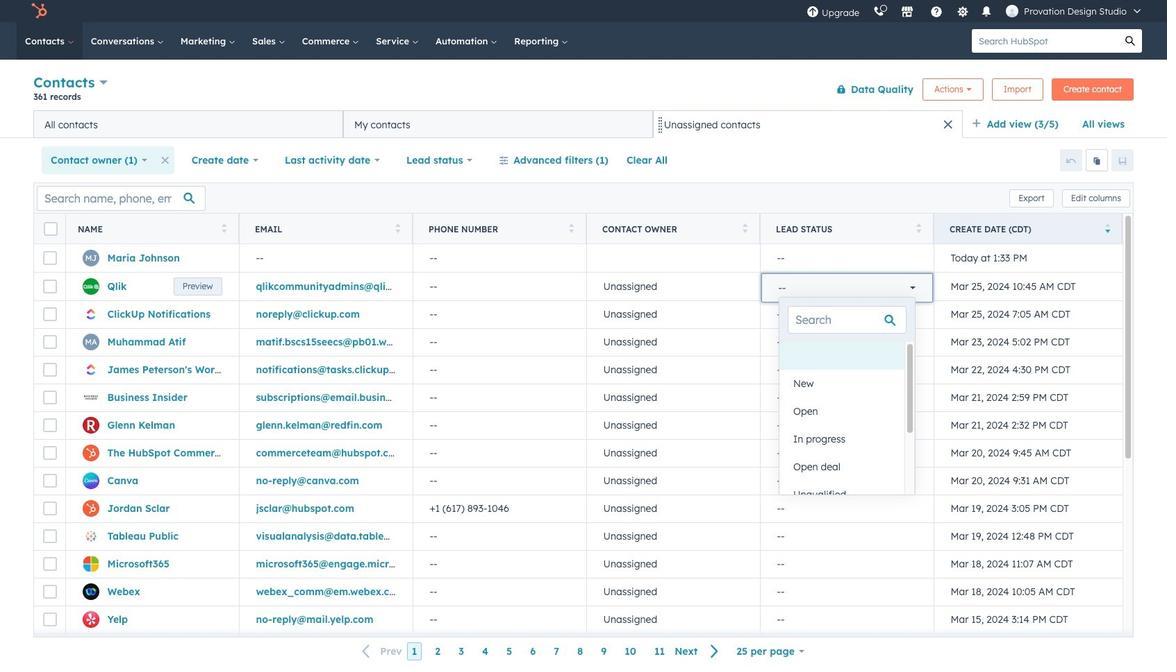 Task type: vqa. For each thing, say whether or not it's contained in the screenshot.
Descending sort. Press to sort ascending. element
yes



Task type: describe. For each thing, give the bounding box(es) containing it.
press to sort. image for 5th the press to sort. element from the left
[[916, 223, 921, 233]]

Search search field
[[788, 306, 907, 334]]

5 press to sort. element from the left
[[916, 223, 921, 235]]

4 press to sort. element from the left
[[742, 223, 747, 235]]

press to sort. image for 4th the press to sort. element from right
[[395, 223, 400, 233]]

1 press to sort. element from the left
[[221, 223, 226, 235]]

pagination navigation
[[354, 643, 728, 662]]

james peterson image
[[1006, 5, 1018, 17]]

Search HubSpot search field
[[972, 29, 1118, 53]]

press to sort. image for 3rd the press to sort. element from the left
[[569, 223, 574, 233]]

2 press to sort. element from the left
[[395, 223, 400, 235]]



Task type: locate. For each thing, give the bounding box(es) containing it.
banner
[[33, 71, 1134, 110]]

descending sort. press to sort ascending. element
[[1105, 223, 1110, 235]]

list box
[[779, 342, 915, 509]]

press to sort. element
[[221, 223, 226, 235], [395, 223, 400, 235], [569, 223, 574, 235], [742, 223, 747, 235], [916, 223, 921, 235]]

press to sort. image
[[221, 223, 226, 233], [395, 223, 400, 233], [569, 223, 574, 233], [916, 223, 921, 233]]

2 press to sort. image from the left
[[395, 223, 400, 233]]

menu
[[800, 0, 1150, 22]]

descending sort. press to sort ascending. image
[[1105, 223, 1110, 233]]

marketplaces image
[[901, 6, 914, 19]]

press to sort. image
[[742, 223, 747, 233]]

Search name, phone, email addresses, or company search field
[[37, 186, 206, 211]]

3 press to sort. image from the left
[[569, 223, 574, 233]]

press to sort. image for 1st the press to sort. element from the left
[[221, 223, 226, 233]]

4 press to sort. image from the left
[[916, 223, 921, 233]]

3 press to sort. element from the left
[[569, 223, 574, 235]]

1 press to sort. image from the left
[[221, 223, 226, 233]]



